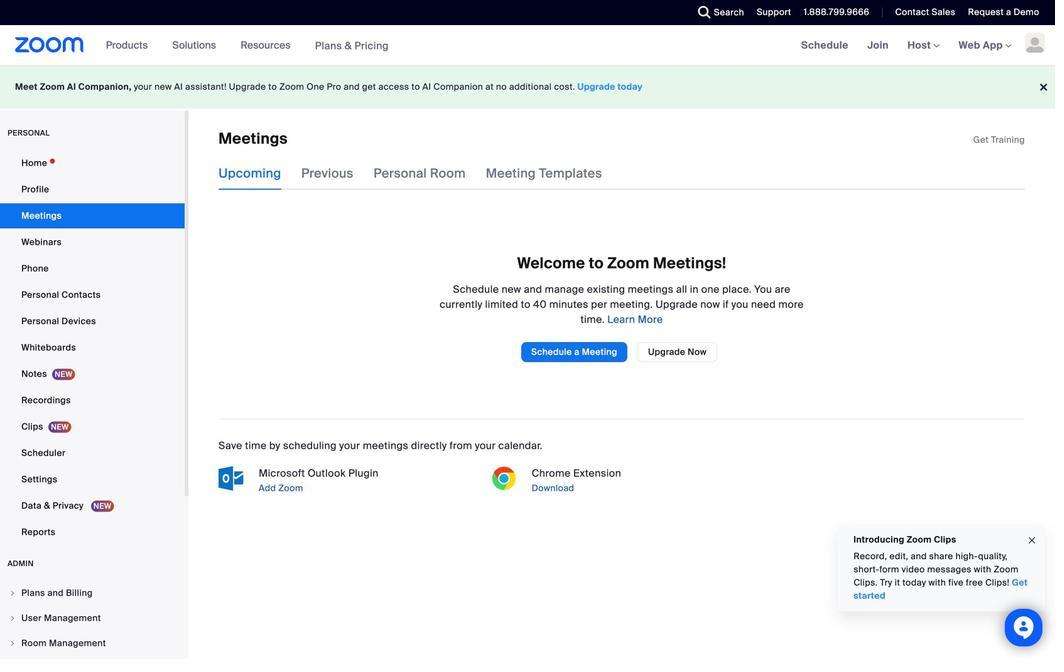 Task type: locate. For each thing, give the bounding box(es) containing it.
menu item
[[0, 582, 185, 606], [0, 607, 185, 631], [0, 632, 185, 656]]

meetings navigation
[[792, 25, 1056, 66]]

right image
[[9, 615, 16, 623], [9, 640, 16, 648]]

application
[[974, 134, 1025, 146]]

zoom logo image
[[15, 37, 84, 53]]

banner
[[0, 25, 1056, 66]]

2 vertical spatial menu item
[[0, 632, 185, 656]]

1 vertical spatial right image
[[9, 640, 16, 648]]

tabs of meeting tab list
[[219, 157, 622, 190]]

2 right image from the top
[[9, 640, 16, 648]]

1 vertical spatial menu item
[[0, 607, 185, 631]]

footer
[[0, 65, 1056, 109]]

personal menu menu
[[0, 151, 185, 547]]

0 vertical spatial menu item
[[0, 582, 185, 606]]

0 vertical spatial right image
[[9, 615, 16, 623]]



Task type: describe. For each thing, give the bounding box(es) containing it.
right image
[[9, 590, 16, 598]]

product information navigation
[[97, 25, 398, 66]]

profile picture image
[[1025, 33, 1045, 53]]

3 menu item from the top
[[0, 632, 185, 656]]

admin menu menu
[[0, 582, 185, 660]]

2 menu item from the top
[[0, 607, 185, 631]]

close image
[[1027, 534, 1037, 548]]

1 menu item from the top
[[0, 582, 185, 606]]

1 right image from the top
[[9, 615, 16, 623]]



Task type: vqa. For each thing, say whether or not it's contained in the screenshot.
Admin Menu menu
yes



